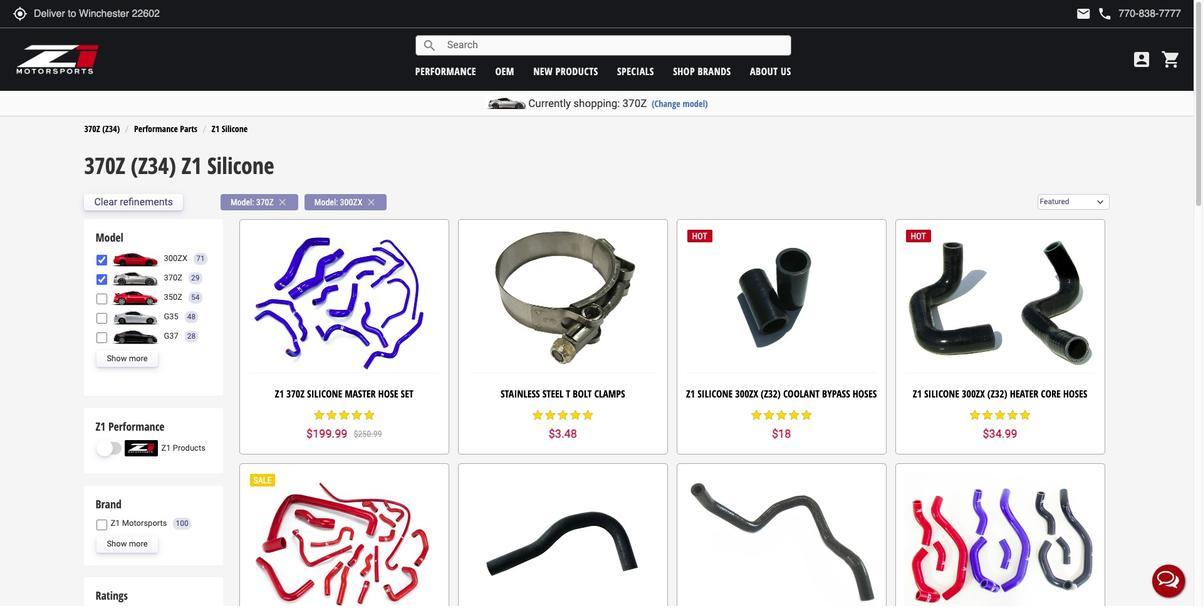 Task type: vqa. For each thing, say whether or not it's contained in the screenshot.
the Stainless Steel T Bolt Clamps
yes



Task type: describe. For each thing, give the bounding box(es) containing it.
currently
[[529, 97, 571, 110]]

clear refinements
[[94, 196, 173, 208]]

z1 for z1 silicone 300zx (z32) heater core hoses
[[913, 387, 922, 401]]

performance link
[[416, 64, 477, 78]]

stainless
[[501, 387, 540, 401]]

phone link
[[1098, 6, 1182, 21]]

about us link
[[751, 64, 792, 78]]

28
[[187, 332, 196, 341]]

hoses for z1 silicone 300zx (z32) heater core hoses
[[1064, 387, 1088, 401]]

mail phone
[[1077, 6, 1113, 21]]

master
[[345, 387, 376, 401]]

model)
[[683, 98, 708, 110]]

z1 products
[[161, 444, 206, 453]]

star star star star star $18
[[751, 409, 813, 441]]

t
[[566, 387, 571, 401]]

steel
[[543, 387, 564, 401]]

(change
[[652, 98, 681, 110]]

0 vertical spatial performance
[[134, 123, 178, 135]]

z1 performance
[[96, 419, 165, 434]]

mail link
[[1077, 6, 1092, 21]]

100
[[176, 519, 189, 528]]

infiniti g35 coupe sedan v35 v36 skyline 2003 2004 2005 2006 2007 2008 3.5l vq35de revup rev up vq35hr z1 motorsports image
[[111, 309, 161, 325]]

infiniti g37 coupe sedan convertible v36 cv36 hv36 skyline 2008 2009 2010 2011 2012 2013 3.7l vq37vhr z1 motorsports image
[[111, 329, 161, 345]]

currently shopping: 370z (change model)
[[529, 97, 708, 110]]

show for model
[[107, 354, 127, 364]]

show more for model
[[107, 354, 148, 364]]

z1 for z1 370z silicone master hose set
[[275, 387, 284, 401]]

370z inside model: 370z close
[[256, 197, 274, 207]]

star star star star star $34.99
[[969, 409, 1032, 441]]

z1 silicone link
[[212, 123, 248, 135]]

shop
[[673, 64, 695, 78]]

$199.99
[[307, 427, 348, 440]]

370z (z34)
[[84, 123, 120, 135]]

(change model) link
[[652, 98, 708, 110]]

account_box
[[1132, 50, 1152, 70]]

model: 370z close
[[231, 197, 288, 208]]

model: 300zx close
[[315, 197, 377, 208]]

parts
[[180, 123, 198, 135]]

z1 motorsports
[[111, 519, 167, 528]]

new
[[534, 64, 553, 78]]

star star star star star $3.48
[[532, 409, 595, 441]]

z1 for z1 silicone
[[212, 123, 220, 135]]

nissan 300zx z32 1990 1991 1992 1993 1994 1995 1996 vg30dett vg30de twin turbo non turbo z1 motorsports image
[[111, 251, 161, 267]]

54
[[191, 293, 200, 302]]

close for model: 300zx close
[[366, 197, 377, 208]]

oem
[[496, 64, 515, 78]]

specials
[[618, 64, 654, 78]]

bypass
[[823, 387, 851, 401]]

core
[[1042, 387, 1061, 401]]

Search search field
[[437, 36, 791, 55]]

z1 370z silicone master hose set
[[275, 387, 414, 401]]

star star star star star $199.99 $250.99
[[307, 409, 382, 440]]

brand
[[96, 497, 122, 512]]

brands
[[698, 64, 732, 78]]

about us
[[751, 64, 792, 78]]

$34.99
[[983, 427, 1018, 441]]

more for brand
[[129, 540, 148, 549]]

shop brands
[[673, 64, 732, 78]]

stainless steel t bolt clamps
[[501, 387, 625, 401]]

g37
[[164, 332, 179, 341]]

hoses for z1 silicone 300zx (z32) coolant bypass hoses
[[853, 387, 877, 401]]

show for brand
[[107, 540, 127, 549]]



Task type: locate. For each thing, give the bounding box(es) containing it.
1 horizontal spatial hoses
[[1064, 387, 1088, 401]]

motorsports
[[122, 519, 167, 528]]

48
[[187, 313, 196, 321]]

None checkbox
[[97, 255, 107, 266], [97, 274, 107, 285], [97, 294, 107, 304], [97, 313, 107, 324], [97, 520, 107, 531], [97, 255, 107, 266], [97, 274, 107, 285], [97, 294, 107, 304], [97, 313, 107, 324], [97, 520, 107, 531]]

performance left parts
[[134, 123, 178, 135]]

silicone
[[222, 123, 248, 135], [207, 151, 274, 181], [307, 387, 342, 401], [698, 387, 733, 401], [925, 387, 960, 401]]

hoses right core
[[1064, 387, 1088, 401]]

(z32) for coolant
[[761, 387, 781, 401]]

model: for model: 370z close
[[231, 197, 254, 207]]

$3.48
[[549, 427, 577, 441]]

show more button down z1 motorsports
[[97, 537, 158, 553]]

show more button
[[97, 351, 158, 367], [97, 537, 158, 553]]

show
[[107, 354, 127, 364], [107, 540, 127, 549]]

refinements
[[120, 196, 173, 208]]

(z34) left performance parts on the left
[[102, 123, 120, 135]]

300zx
[[340, 197, 363, 207], [164, 254, 188, 263], [736, 387, 759, 401], [962, 387, 985, 401]]

shopping_cart link
[[1159, 50, 1182, 70]]

(z32) left the coolant
[[761, 387, 781, 401]]

performance up z1 products on the bottom left of page
[[108, 419, 165, 434]]

close
[[277, 197, 288, 208], [366, 197, 377, 208]]

370z (z34) link
[[84, 123, 120, 135]]

350z
[[164, 293, 182, 302]]

silicone for z1 silicone 300zx (z32) heater core hoses
[[925, 387, 960, 401]]

z1 for z1 silicone 300zx (z32) coolant bypass hoses
[[687, 387, 695, 401]]

products
[[173, 444, 206, 453]]

clamps
[[595, 387, 625, 401]]

1 vertical spatial show
[[107, 540, 127, 549]]

account_box link
[[1129, 50, 1156, 70]]

2 show from the top
[[107, 540, 127, 549]]

(z34) for 370z (z34) z1 silicone
[[131, 151, 176, 181]]

(z32) left heater
[[988, 387, 1008, 401]]

1 model: from the left
[[231, 197, 254, 207]]

300zx inside "model: 300zx close"
[[340, 197, 363, 207]]

1 (z32) from the left
[[761, 387, 781, 401]]

new products link
[[534, 64, 599, 78]]

2 show more button from the top
[[97, 537, 158, 553]]

show more down z1 motorsports
[[107, 540, 148, 549]]

show more button down infiniti g37 coupe sedan convertible v36 cv36 hv36 skyline 2008 2009 2010 2011 2012 2013 3.7l vq37vhr z1 motorsports image
[[97, 351, 158, 367]]

g35
[[164, 312, 179, 322]]

1 more from the top
[[129, 354, 148, 364]]

silicone for z1 silicone 300zx (z32) coolant bypass hoses
[[698, 387, 733, 401]]

$18
[[772, 427, 791, 441]]

0 vertical spatial show
[[107, 354, 127, 364]]

specials link
[[618, 64, 654, 78]]

model: inside model: 370z close
[[231, 197, 254, 207]]

1 vertical spatial show more
[[107, 540, 148, 549]]

71
[[196, 254, 205, 263]]

clear
[[94, 196, 117, 208]]

2 close from the left
[[366, 197, 377, 208]]

shop brands link
[[673, 64, 732, 78]]

0 horizontal spatial (z34)
[[102, 123, 120, 135]]

hose
[[378, 387, 398, 401]]

show more button for model
[[97, 351, 158, 367]]

more for model
[[129, 354, 148, 364]]

1 horizontal spatial close
[[366, 197, 377, 208]]

(z34) up refinements
[[131, 151, 176, 181]]

2 (z32) from the left
[[988, 387, 1008, 401]]

1 horizontal spatial (z32)
[[988, 387, 1008, 401]]

performance parts
[[134, 123, 198, 135]]

z1 for z1 motorsports
[[111, 519, 120, 528]]

close for model: 370z close
[[277, 197, 288, 208]]

clear refinements button
[[84, 194, 183, 210]]

z1 silicone
[[212, 123, 248, 135]]

coolant
[[784, 387, 820, 401]]

show down infiniti g37 coupe sedan convertible v36 cv36 hv36 skyline 2008 2009 2010 2011 2012 2013 3.7l vq37vhr z1 motorsports image
[[107, 354, 127, 364]]

(z34)
[[102, 123, 120, 135], [131, 151, 176, 181]]

ratings
[[96, 589, 128, 604]]

phone
[[1098, 6, 1113, 21]]

1 show from the top
[[107, 354, 127, 364]]

2 show more from the top
[[107, 540, 148, 549]]

nissan 370z z34 2009 2010 2011 2012 2013 2014 2015 2016 2017 2018 2019 3.7l vq37vhr vhr nismo z1 motorsports image
[[111, 270, 161, 287]]

1 show more from the top
[[107, 354, 148, 364]]

1 vertical spatial show more button
[[97, 537, 158, 553]]

(z32)
[[761, 387, 781, 401], [988, 387, 1008, 401]]

model
[[96, 230, 123, 245]]

0 vertical spatial more
[[129, 354, 148, 364]]

hoses
[[853, 387, 877, 401], [1064, 387, 1088, 401]]

show more button for brand
[[97, 537, 158, 553]]

star
[[313, 409, 326, 422], [326, 409, 338, 422], [338, 409, 351, 422], [351, 409, 363, 422], [363, 409, 376, 422], [532, 409, 544, 422], [544, 409, 557, 422], [557, 409, 569, 422], [569, 409, 582, 422], [582, 409, 595, 422], [751, 409, 763, 422], [763, 409, 776, 422], [776, 409, 788, 422], [788, 409, 801, 422], [801, 409, 813, 422], [969, 409, 982, 422], [982, 409, 994, 422], [994, 409, 1007, 422], [1007, 409, 1020, 422], [1020, 409, 1032, 422]]

performance
[[416, 64, 477, 78]]

performance
[[134, 123, 178, 135], [108, 419, 165, 434]]

bolt
[[573, 387, 592, 401]]

0 vertical spatial show more button
[[97, 351, 158, 367]]

us
[[781, 64, 792, 78]]

0 vertical spatial show more
[[107, 354, 148, 364]]

new products
[[534, 64, 599, 78]]

more
[[129, 354, 148, 364], [129, 540, 148, 549]]

1 hoses from the left
[[853, 387, 877, 401]]

0 horizontal spatial close
[[277, 197, 288, 208]]

1 horizontal spatial (z34)
[[131, 151, 176, 181]]

z1 motorsports logo image
[[16, 44, 100, 75]]

mail
[[1077, 6, 1092, 21]]

2 more from the top
[[129, 540, 148, 549]]

nissan 350z z33 2003 2004 2005 2006 2007 2008 2009 vq35de 3.5l revup rev up vq35hr nismo z1 motorsports image
[[111, 290, 161, 306]]

show more down infiniti g37 coupe sedan convertible v36 cv36 hv36 skyline 2008 2009 2010 2011 2012 2013 3.7l vq37vhr z1 motorsports image
[[107, 354, 148, 364]]

29
[[191, 274, 200, 282]]

z1 for z1 products
[[161, 444, 171, 453]]

1 vertical spatial (z34)
[[131, 151, 176, 181]]

1 show more button from the top
[[97, 351, 158, 367]]

my_location
[[13, 6, 28, 21]]

370z (z34) z1 silicone
[[84, 151, 274, 181]]

z1 silicone 300zx (z32) coolant bypass hoses
[[687, 387, 877, 401]]

0 horizontal spatial model:
[[231, 197, 254, 207]]

set
[[401, 387, 414, 401]]

model: for model: 300zx close
[[315, 197, 338, 207]]

model: inside "model: 300zx close"
[[315, 197, 338, 207]]

1 vertical spatial performance
[[108, 419, 165, 434]]

about
[[751, 64, 778, 78]]

2 hoses from the left
[[1064, 387, 1088, 401]]

z1 silicone 300zx (z32) heater core hoses
[[913, 387, 1088, 401]]

0 vertical spatial (z34)
[[102, 123, 120, 135]]

performance parts link
[[134, 123, 198, 135]]

oem link
[[496, 64, 515, 78]]

2 model: from the left
[[315, 197, 338, 207]]

silicone for z1 silicone
[[222, 123, 248, 135]]

1 vertical spatial more
[[129, 540, 148, 549]]

(z34) for 370z (z34)
[[102, 123, 120, 135]]

1 close from the left
[[277, 197, 288, 208]]

None checkbox
[[97, 333, 107, 343]]

shopping:
[[574, 97, 620, 110]]

$250.99
[[354, 429, 382, 439]]

more down infiniti g37 coupe sedan convertible v36 cv36 hv36 skyline 2008 2009 2010 2011 2012 2013 3.7l vq37vhr z1 motorsports image
[[129, 354, 148, 364]]

show down z1 motorsports
[[107, 540, 127, 549]]

0 horizontal spatial hoses
[[853, 387, 877, 401]]

products
[[556, 64, 599, 78]]

heater
[[1010, 387, 1039, 401]]

(z32) for heater
[[988, 387, 1008, 401]]

1 horizontal spatial model:
[[315, 197, 338, 207]]

0 horizontal spatial (z32)
[[761, 387, 781, 401]]

shopping_cart
[[1162, 50, 1182, 70]]

370z
[[623, 97, 647, 110], [84, 123, 100, 135], [84, 151, 125, 181], [256, 197, 274, 207], [164, 273, 182, 283], [287, 387, 305, 401]]

z1
[[212, 123, 220, 135], [182, 151, 202, 181], [275, 387, 284, 401], [687, 387, 695, 401], [913, 387, 922, 401], [96, 419, 106, 434], [161, 444, 171, 453], [111, 519, 120, 528]]

show more for brand
[[107, 540, 148, 549]]

hoses right bypass
[[853, 387, 877, 401]]

show more
[[107, 354, 148, 364], [107, 540, 148, 549]]

search
[[422, 38, 437, 53]]

z1 for z1 performance
[[96, 419, 106, 434]]

more down z1 motorsports
[[129, 540, 148, 549]]



